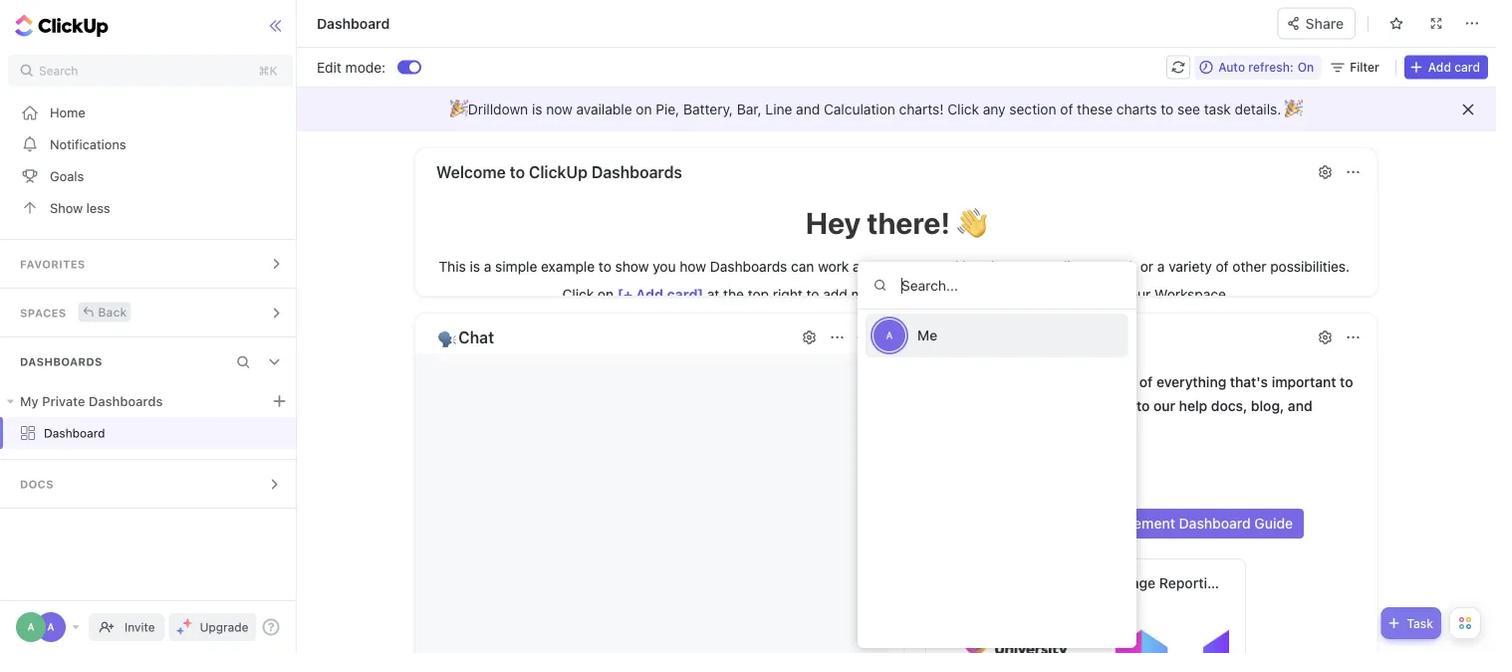 Task type: describe. For each thing, give the bounding box(es) containing it.
to left keep
[[1050, 374, 1063, 391]]

this is a simple example to show you how dashboards can work as your personal headquarters, client portal, or a variety of other possibilities.
[[439, 259, 1354, 275]]

auto refresh: on
[[1219, 60, 1315, 74]]

of inside the to keep track of everything that's important to you. we've included some links to our help docs, blog, and university to get you started!
[[1140, 374, 1153, 391]]

home
[[50, 105, 85, 120]]

goals
[[50, 169, 84, 184]]

blog,
[[1251, 398, 1285, 415]]

📚
[[927, 328, 943, 347]]

mode:
[[345, 59, 386, 75]]

help inside the to keep track of everything that's important to you. we've included some links to our help docs, blog, and university to get you started!
[[1179, 398, 1208, 415]]

0 vertical spatial you
[[653, 259, 676, 275]]

0 horizontal spatial add
[[636, 286, 664, 303]]

1 vertical spatial click
[[562, 286, 594, 303]]

docs,
[[1212, 398, 1248, 415]]

docs
[[20, 478, 54, 491]]

nov 3, 2023 at 9:10 am
[[1238, 9, 1378, 24]]

dashboards up the top
[[710, 259, 788, 275]]

1 a from the left
[[484, 259, 492, 275]]

docs,
[[947, 328, 990, 347]]

charts!
[[899, 101, 944, 118]]

charts
[[1117, 101, 1157, 118]]

as
[[853, 259, 868, 275]]

👋
[[957, 205, 987, 241]]

back link
[[78, 302, 131, 322]]

university:
[[1022, 575, 1092, 592]]

notifications link
[[0, 129, 301, 160]]

everything
[[1157, 374, 1227, 391]]

headquarters,
[[963, 259, 1053, 275]]

goals link
[[0, 160, 301, 192]]

how to build a project management dashboard guide
[[937, 516, 1294, 532]]

edit mode:
[[317, 59, 386, 75]]

to left 'show'
[[599, 259, 612, 275]]

battery,
[[684, 101, 733, 118]]

track
[[1102, 374, 1136, 391]]

3,
[[1265, 9, 1276, 24]]

1 vertical spatial dashboard
[[1179, 516, 1251, 532]]

reporting
[[1160, 575, 1224, 592]]

🗣 chat
[[436, 328, 494, 347]]

personal
[[904, 259, 959, 275]]

to
[[970, 516, 985, 532]]

🎉 drilldown is now available on pie, battery, bar, line and calculation charts! click any section of these charts to see task details.  🎉
[[450, 101, 1303, 118]]

section
[[1010, 101, 1057, 118]]

clickup inside welcome to clickup dashboards "button"
[[529, 163, 588, 182]]

with
[[1228, 575, 1256, 592]]

university
[[928, 422, 992, 438]]

Search... text field
[[858, 262, 1137, 310]]

2 a from the left
[[1158, 259, 1165, 275]]

me
[[918, 327, 938, 344]]

other
[[1233, 259, 1267, 275]]

and inside alert
[[796, 101, 820, 118]]

back
[[98, 305, 127, 319]]

how
[[680, 259, 706, 275]]

🗣 chat button
[[435, 324, 791, 352]]

calculation
[[824, 101, 896, 118]]

⌘k
[[259, 64, 277, 78]]

or
[[1141, 259, 1154, 275]]

to right important
[[1340, 374, 1354, 391]]

is inside alert
[[532, 101, 543, 118]]

card
[[1455, 60, 1481, 74]]

nov
[[1238, 9, 1261, 24]]

clickup university: leverage reporting with dashboards
[[967, 575, 1339, 592]]

available
[[577, 101, 632, 118]]

to keep track of everything that's important to you. we've included some links to our help docs, blog, and university to get you started!
[[928, 374, 1357, 438]]

now
[[546, 101, 573, 118]]

possibilities.
[[1271, 259, 1350, 275]]

2 🎉 from the left
[[1286, 101, 1299, 118]]

these
[[1077, 101, 1113, 118]]

1 vertical spatial a
[[1026, 516, 1035, 532]]

right
[[773, 286, 803, 303]]

you inside the to keep track of everything that's important to you. we've included some links to our help docs, blog, and university to get you started!
[[1038, 422, 1062, 438]]

📚 docs, files & links button
[[926, 324, 1307, 352]]

0 vertical spatial help
[[944, 286, 972, 303]]

🗣
[[436, 328, 455, 347]]

visualize
[[1003, 286, 1058, 303]]

dashboards
[[89, 394, 163, 409]]

🎉 drilldown is now available on pie, battery, bar, line and calculation charts! click any section of these charts to see task details.  🎉 alert
[[297, 88, 1497, 132]]

on
[[1298, 60, 1315, 74]]

any
[[983, 101, 1006, 118]]

to inside "button"
[[510, 163, 525, 182]]

this
[[439, 259, 466, 275]]

1
[[866, 321, 870, 331]]

sidebar navigation
[[0, 0, 301, 654]]

add card
[[1429, 60, 1481, 74]]

1 vertical spatial is
[[470, 259, 480, 275]]

clickup university: leverage reporting with dashboards link
[[967, 560, 1339, 608]]

some
[[1064, 398, 1100, 415]]

client
[[1057, 259, 1092, 275]]

less
[[86, 201, 110, 216]]

get
[[1013, 422, 1034, 438]]

links
[[1048, 328, 1087, 347]]

my private dashboards
[[20, 394, 163, 409]]

share button
[[1278, 7, 1356, 39]]

1 horizontal spatial your
[[1123, 286, 1151, 303]]

invite
[[125, 621, 155, 635]]

the
[[723, 286, 744, 303]]

[+
[[618, 286, 633, 303]]

top
[[748, 286, 769, 303]]

included
[[1003, 398, 1060, 415]]



Task type: vqa. For each thing, say whether or not it's contained in the screenshot.
top
yes



Task type: locate. For each thing, give the bounding box(es) containing it.
1 horizontal spatial is
[[532, 101, 543, 118]]

0 horizontal spatial on
[[598, 286, 614, 303]]

clickup logo image
[[1392, 8, 1481, 26]]

hey
[[806, 205, 861, 241]]

my
[[20, 394, 39, 409]]

🎉
[[450, 101, 464, 118], [1286, 101, 1299, 118]]

1 horizontal spatial of
[[1140, 374, 1153, 391]]

1 horizontal spatial add
[[1429, 60, 1452, 74]]

1 vertical spatial your
[[1123, 286, 1151, 303]]

1 horizontal spatial click
[[948, 101, 980, 118]]

0 vertical spatial and
[[796, 101, 820, 118]]

of inside alert
[[1061, 101, 1074, 118]]

2 vertical spatial you
[[1038, 422, 1062, 438]]

a
[[886, 330, 893, 341], [1026, 516, 1035, 532]]

1 vertical spatial add
[[636, 286, 664, 303]]

keep
[[1067, 374, 1099, 391]]

add
[[823, 286, 848, 303]]

notifications
[[50, 137, 126, 152]]

0 vertical spatial of
[[1061, 101, 1074, 118]]

0 horizontal spatial dashboard
[[44, 426, 105, 440]]

you
[[653, 259, 676, 275], [976, 286, 999, 303], [1038, 422, 1062, 438]]

how
[[937, 516, 966, 532]]

share
[[1306, 15, 1344, 31]]

0 horizontal spatial is
[[470, 259, 480, 275]]

click left any
[[948, 101, 980, 118]]

dashboard down the private
[[44, 426, 105, 440]]

0 horizontal spatial of
[[1061, 101, 1074, 118]]

1 horizontal spatial a
[[1158, 259, 1165, 275]]

at left the the
[[707, 286, 720, 303]]

dashboards down the pie,
[[592, 163, 683, 182]]

1 horizontal spatial you
[[976, 286, 999, 303]]

show
[[615, 259, 649, 275]]

clickup down the build
[[967, 575, 1018, 592]]

0 horizontal spatial help
[[944, 286, 972, 303]]

to right welcome
[[510, 163, 525, 182]]

on
[[636, 101, 652, 118], [598, 286, 614, 303]]

2 vertical spatial of
[[1140, 374, 1153, 391]]

1 vertical spatial clickup
[[967, 575, 1018, 592]]

search
[[39, 64, 78, 78]]

of right track
[[1140, 374, 1153, 391]]

0 horizontal spatial 🎉
[[450, 101, 464, 118]]

dashboard link
[[0, 418, 301, 449]]

of left other
[[1216, 259, 1229, 275]]

to left "our"
[[1137, 398, 1150, 415]]

click down example
[[562, 286, 594, 303]]

auto
[[1219, 60, 1246, 74]]

see
[[1178, 101, 1201, 118]]

a right the 1 dropdown button
[[886, 330, 893, 341]]

to
[[1161, 101, 1174, 118], [510, 163, 525, 182], [599, 259, 612, 275], [807, 286, 820, 303], [928, 286, 941, 303], [1050, 374, 1063, 391], [1340, 374, 1354, 391], [1137, 398, 1150, 415], [996, 422, 1009, 438]]

to left see
[[1161, 101, 1174, 118]]

0 horizontal spatial click
[[562, 286, 594, 303]]

0 horizontal spatial clickup
[[529, 163, 588, 182]]

of
[[1061, 101, 1074, 118], [1216, 259, 1229, 275], [1140, 374, 1153, 391]]

upgrade link
[[169, 614, 257, 642]]

a right or
[[1158, 259, 1165, 275]]

favorites
[[20, 258, 85, 271]]

show
[[50, 201, 83, 216]]

clickup
[[529, 163, 588, 182], [967, 575, 1018, 592]]

1 horizontal spatial clickup
[[967, 575, 1018, 592]]

a
[[484, 259, 492, 275], [1158, 259, 1165, 275]]

0 vertical spatial is
[[532, 101, 543, 118]]

you.
[[928, 398, 956, 415]]

to down personal
[[928, 286, 941, 303]]

clickup down now
[[529, 163, 588, 182]]

your right as
[[872, 259, 900, 275]]

on left the pie,
[[636, 101, 652, 118]]

files
[[994, 328, 1028, 347]]

links
[[1103, 398, 1133, 415]]

more
[[851, 286, 884, 303]]

0 vertical spatial a
[[886, 330, 893, 341]]

details.
[[1235, 101, 1282, 118]]

management
[[1090, 516, 1176, 532]]

a left 'simple'
[[484, 259, 492, 275]]

1 horizontal spatial dashboard
[[1179, 516, 1251, 532]]

guide
[[1255, 516, 1294, 532]]

add
[[1429, 60, 1452, 74], [636, 286, 664, 303]]

1 vertical spatial of
[[1216, 259, 1229, 275]]

you left how
[[653, 259, 676, 275]]

your right in in the right top of the page
[[1123, 286, 1151, 303]]

welcome
[[436, 163, 506, 182]]

hey there! 👋
[[806, 205, 987, 241]]

to left the get
[[996, 422, 1009, 438]]

dashboards inside sidebar navigation
[[20, 356, 102, 369]]

help
[[944, 286, 972, 303], [1179, 398, 1208, 415]]

welcome to clickup dashboards
[[436, 163, 683, 182]]

refresh:
[[1249, 60, 1294, 74]]

variety
[[1169, 259, 1212, 275]]

is right this at the top left of page
[[470, 259, 480, 275]]

of left these
[[1061, 101, 1074, 118]]

🎉 left the drilldown
[[450, 101, 464, 118]]

1 horizontal spatial 🎉
[[1286, 101, 1299, 118]]

dashboards up the private
[[20, 356, 102, 369]]

and down important
[[1288, 398, 1313, 415]]

1 🎉 from the left
[[450, 101, 464, 118]]

favorites button
[[0, 240, 301, 288]]

1 vertical spatial at
[[707, 286, 720, 303]]

add inside button
[[1429, 60, 1452, 74]]

bar,
[[737, 101, 762, 118]]

pie,
[[656, 101, 680, 118]]

0 horizontal spatial you
[[653, 259, 676, 275]]

line
[[766, 101, 793, 118]]

on inside alert
[[636, 101, 652, 118]]

in
[[1108, 286, 1119, 303]]

can
[[791, 259, 815, 275]]

task
[[1204, 101, 1231, 118]]

1 horizontal spatial on
[[636, 101, 652, 118]]

add right [+
[[636, 286, 664, 303]]

0 horizontal spatial at
[[707, 286, 720, 303]]

click inside the 🎉 drilldown is now available on pie, battery, bar, line and calculation charts! click any section of these charts to see task details.  🎉 alert
[[948, 101, 980, 118]]

0 vertical spatial on
[[636, 101, 652, 118]]

1 vertical spatial help
[[1179, 398, 1208, 415]]

and right line
[[796, 101, 820, 118]]

1 button
[[858, 318, 878, 348]]

2 horizontal spatial of
[[1216, 259, 1229, 275]]

simple
[[495, 259, 537, 275]]

help down everything
[[1179, 398, 1208, 415]]

there!
[[867, 205, 951, 241]]

leverage
[[1096, 575, 1156, 592]]

0 vertical spatial dashboard
[[44, 426, 105, 440]]

project
[[1039, 516, 1086, 532]]

edit
[[317, 59, 342, 75]]

you right the get
[[1038, 422, 1062, 438]]

1 horizontal spatial a
[[1026, 516, 1035, 532]]

private
[[42, 394, 85, 409]]

0 vertical spatial add
[[1429, 60, 1452, 74]]

help down personal
[[944, 286, 972, 303]]

1 horizontal spatial and
[[1288, 398, 1313, 415]]

click
[[948, 101, 980, 118], [562, 286, 594, 303]]

is left now
[[532, 101, 543, 118]]

0 vertical spatial at
[[1315, 9, 1327, 24]]

0 horizontal spatial a
[[886, 330, 893, 341]]

card]
[[667, 286, 704, 303]]

work
[[818, 259, 849, 275]]

to inside alert
[[1161, 101, 1174, 118]]

dashboard left guide
[[1179, 516, 1251, 532]]

that's
[[1231, 374, 1269, 391]]

you down headquarters,
[[976, 286, 999, 303]]

dashboards inside "button"
[[592, 163, 683, 182]]

portal,
[[1095, 259, 1137, 275]]

task
[[1407, 617, 1434, 631]]

0 horizontal spatial a
[[484, 259, 492, 275]]

a right the build
[[1026, 516, 1035, 532]]

what's
[[1062, 286, 1104, 303]]

clickup inside clickup university: leverage reporting with dashboards link
[[967, 575, 1018, 592]]

dashboards right the with
[[1260, 575, 1339, 592]]

1 vertical spatial you
[[976, 286, 999, 303]]

1 vertical spatial on
[[598, 286, 614, 303]]

home link
[[0, 97, 301, 129]]

add left card on the top right of page
[[1429, 60, 1452, 74]]

on left [+
[[598, 286, 614, 303]]

click on [+ add card] at the top right to add more cards to help you visualize what's in your workspace.
[[562, 286, 1230, 303]]

and inside the to keep track of everything that's important to you. we've included some links to our help docs, blog, and university to get you started!
[[1288, 398, 1313, 415]]

0 horizontal spatial and
[[796, 101, 820, 118]]

show less
[[50, 201, 110, 216]]

0 vertical spatial your
[[872, 259, 900, 275]]

None text field
[[317, 11, 776, 36]]

cards
[[888, 286, 924, 303]]

1 vertical spatial and
[[1288, 398, 1313, 415]]

🎉 right details.
[[1286, 101, 1299, 118]]

2023
[[1280, 9, 1312, 24]]

at left 9:10
[[1315, 9, 1327, 24]]

0 horizontal spatial your
[[872, 259, 900, 275]]

2 horizontal spatial you
[[1038, 422, 1062, 438]]

drilldown
[[468, 101, 528, 118]]

to left add
[[807, 286, 820, 303]]

1 horizontal spatial help
[[1179, 398, 1208, 415]]

dashboard inside sidebar navigation
[[44, 426, 105, 440]]

0 vertical spatial click
[[948, 101, 980, 118]]

am
[[1360, 9, 1378, 24]]

your
[[872, 259, 900, 275], [1123, 286, 1151, 303]]

add card button
[[1405, 55, 1489, 79]]

example
[[541, 259, 595, 275]]

0 vertical spatial clickup
[[529, 163, 588, 182]]

1 horizontal spatial at
[[1315, 9, 1327, 24]]



